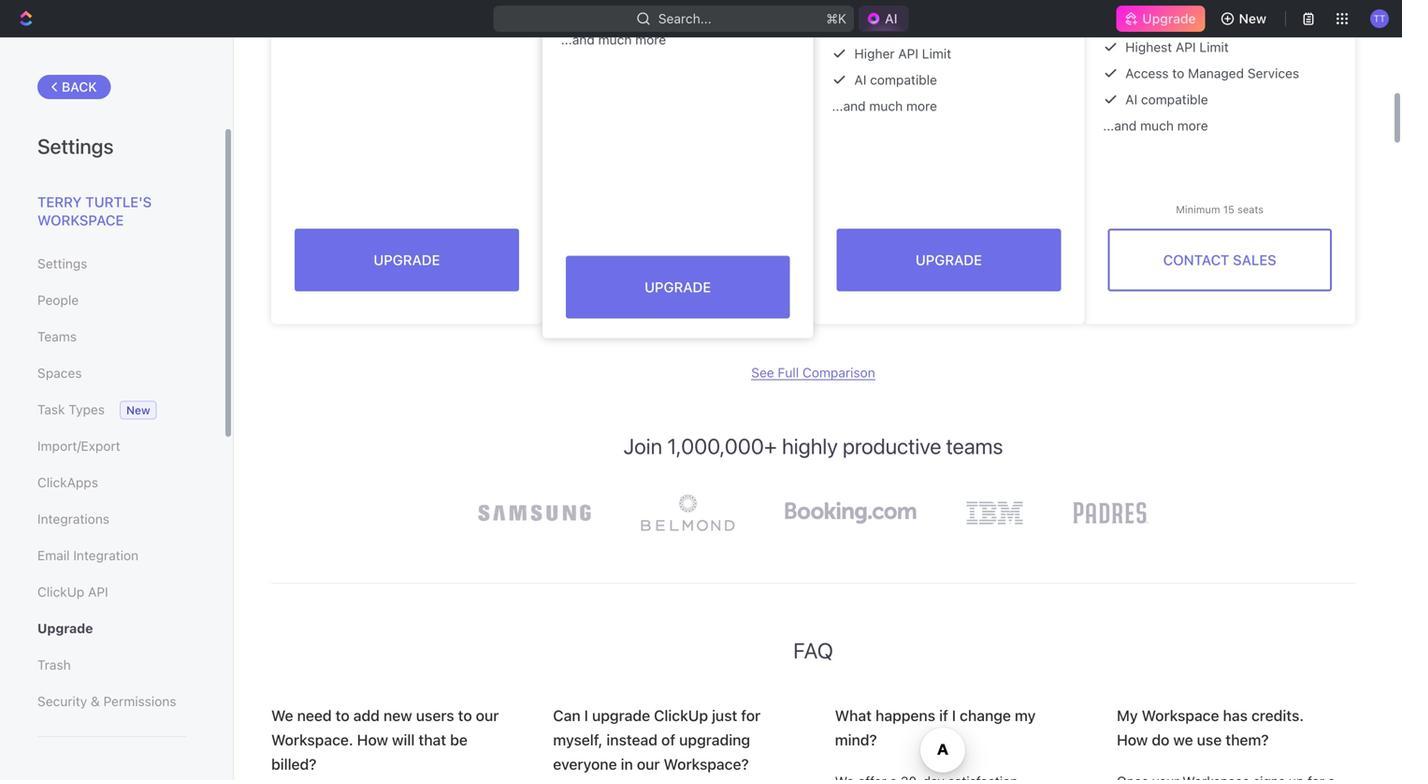 Task type: describe. For each thing, give the bounding box(es) containing it.
belmond logo image
[[632, 485, 745, 541]]

my workspace has credits. how do we use them?
[[1118, 707, 1305, 749]]

settings element
[[0, 37, 234, 781]]

tt
[[1374, 13, 1387, 24]]

2 vertical spatial much
[[1141, 118, 1175, 133]]

1 horizontal spatial ai compatible
[[1126, 92, 1209, 107]]

15
[[1224, 204, 1235, 216]]

0 vertical spatial compatible
[[871, 72, 938, 88]]

highest
[[1126, 39, 1173, 55]]

happens
[[876, 707, 936, 725]]

terry turtle's workspace
[[37, 194, 152, 228]]

credits.
[[1252, 707, 1305, 725]]

my
[[1015, 707, 1036, 725]]

full
[[778, 365, 799, 380]]

ai inside button
[[885, 11, 898, 26]]

minimum 15 seats
[[1177, 204, 1265, 216]]

can i upgrade clickup just for myself, instead of upgrading everyone in our workspace?
[[553, 707, 761, 774]]

1 vertical spatial ai
[[855, 72, 867, 88]]

of
[[662, 732, 676, 749]]

see full comparison link
[[752, 365, 876, 380]]

tt button
[[1366, 4, 1395, 34]]

my
[[1118, 707, 1139, 725]]

limit for minimum 15 seats
[[1200, 39, 1230, 55]]

access to managed services
[[1126, 66, 1300, 81]]

will
[[392, 732, 415, 749]]

1 vertical spatial ...and much more
[[833, 98, 938, 114]]

email integration
[[37, 548, 139, 563]]

access
[[1126, 66, 1170, 81]]

2 horizontal spatial to
[[1173, 66, 1185, 81]]

users
[[416, 707, 454, 725]]

use
[[1198, 732, 1223, 749]]

integrations link
[[37, 504, 186, 535]]

task
[[37, 402, 65, 417]]

mind?
[[835, 732, 878, 749]]

1 horizontal spatial ...and
[[833, 98, 866, 114]]

new inside button
[[1240, 11, 1267, 26]]

them?
[[1226, 732, 1270, 749]]

if
[[940, 707, 949, 725]]

upgrade
[[592, 707, 651, 725]]

1,000,000+
[[668, 434, 778, 459]]

settings link
[[37, 248, 186, 280]]

teams link
[[37, 321, 186, 353]]

myself,
[[553, 732, 603, 749]]

for
[[742, 707, 761, 725]]

just
[[712, 707, 738, 725]]

contact
[[1164, 252, 1230, 268]]

billed?
[[271, 756, 317, 774]]

our inside can i upgrade clickup just for myself, instead of upgrading everyone in our workspace?
[[637, 756, 660, 774]]

sales
[[1234, 252, 1277, 268]]

see
[[752, 365, 775, 380]]

booking logo image
[[776, 493, 926, 533]]

join 1,000,000+ highly productive teams
[[624, 434, 1004, 459]]

new button
[[1214, 4, 1278, 34]]

higher
[[855, 46, 895, 61]]

import/export link
[[37, 431, 186, 462]]

types
[[69, 402, 105, 417]]

turtle's
[[85, 194, 152, 210]]

clickup inside settings element
[[37, 584, 84, 600]]

people link
[[37, 285, 186, 316]]

new
[[384, 707, 412, 725]]

0 horizontal spatial ...and much more
[[561, 32, 667, 47]]

workspace.
[[271, 732, 353, 749]]

1 horizontal spatial more
[[907, 98, 938, 114]]

clickup api
[[37, 584, 108, 600]]

everyone
[[553, 756, 617, 774]]

services
[[1248, 66, 1300, 81]]

be
[[450, 732, 468, 749]]

that
[[419, 732, 447, 749]]

0 horizontal spatial to
[[336, 707, 350, 725]]

2 vertical spatial ...and much more
[[1104, 118, 1209, 133]]

we
[[1174, 732, 1194, 749]]

add
[[354, 707, 380, 725]]

&
[[91, 694, 100, 709]]

productive
[[843, 434, 942, 459]]

teams
[[947, 434, 1004, 459]]

higher api limit
[[855, 46, 952, 61]]

trash link
[[37, 650, 186, 681]]

what
[[835, 707, 872, 725]]

security & permissions
[[37, 694, 176, 709]]

seats
[[1238, 204, 1265, 216]]



Task type: locate. For each thing, give the bounding box(es) containing it.
how inside "my workspace has credits. how do we use them?"
[[1118, 732, 1149, 749]]

0 horizontal spatial clickup
[[37, 584, 84, 600]]

0 horizontal spatial more
[[636, 32, 667, 47]]

1 vertical spatial more
[[907, 98, 938, 114]]

how down add
[[357, 732, 388, 749]]

limit
[[1200, 39, 1230, 55], [923, 46, 952, 61]]

0 horizontal spatial our
[[476, 707, 499, 725]]

contact sales
[[1164, 252, 1277, 268]]

to
[[1173, 66, 1185, 81], [336, 707, 350, 725], [458, 707, 472, 725]]

1 horizontal spatial clickup
[[654, 707, 709, 725]]

instead
[[607, 732, 658, 749]]

clickup
[[37, 584, 84, 600], [654, 707, 709, 725]]

what happens if i change my mind?
[[835, 707, 1036, 749]]

ai compatible down 'higher api limit'
[[855, 72, 938, 88]]

api right highest
[[1176, 39, 1197, 55]]

0 horizontal spatial api
[[88, 584, 108, 600]]

0 horizontal spatial new
[[126, 404, 150, 417]]

i right if
[[953, 707, 957, 725]]

clickapps
[[37, 475, 98, 490]]

0 vertical spatial ...and
[[561, 32, 595, 47]]

much
[[599, 32, 632, 47], [870, 98, 903, 114], [1141, 118, 1175, 133]]

1 horizontal spatial ...and much more
[[833, 98, 938, 114]]

comparison
[[803, 365, 876, 380]]

1 how from the left
[[357, 732, 388, 749]]

how inside we need to add new users to our workspace. how will that be billed?
[[357, 732, 388, 749]]

1 vertical spatial new
[[126, 404, 150, 417]]

...and much more down search...
[[561, 32, 667, 47]]

1 vertical spatial compatible
[[1142, 92, 1209, 107]]

highest api limit
[[1126, 39, 1230, 55]]

1 settings from the top
[[37, 134, 114, 158]]

settings up "terry"
[[37, 134, 114, 158]]

0 horizontal spatial how
[[357, 732, 388, 749]]

2 how from the left
[[1118, 732, 1149, 749]]

new inside settings element
[[126, 404, 150, 417]]

limit right higher
[[923, 46, 952, 61]]

ai
[[885, 11, 898, 26], [855, 72, 867, 88], [1126, 92, 1138, 107]]

how down my
[[1118, 732, 1149, 749]]

0 horizontal spatial limit
[[923, 46, 952, 61]]

task types
[[37, 402, 105, 417]]

1 horizontal spatial limit
[[1200, 39, 1230, 55]]

1 horizontal spatial i
[[953, 707, 957, 725]]

1 vertical spatial ai compatible
[[1126, 92, 1209, 107]]

new
[[1240, 11, 1267, 26], [126, 404, 150, 417]]

0 horizontal spatial i
[[585, 707, 589, 725]]

our right "users"
[[476, 707, 499, 725]]

2 horizontal spatial ...and much more
[[1104, 118, 1209, 133]]

to down highest api limit
[[1173, 66, 1185, 81]]

new up import/export link
[[126, 404, 150, 417]]

2 horizontal spatial much
[[1141, 118, 1175, 133]]

2 horizontal spatial api
[[1176, 39, 1197, 55]]

ibm logo image
[[958, 493, 1033, 534]]

search...
[[659, 11, 712, 26]]

people
[[37, 292, 79, 308]]

email
[[37, 548, 70, 563]]

1 vertical spatial ...and
[[833, 98, 866, 114]]

⌘k
[[827, 11, 847, 26]]

2 vertical spatial ai
[[1126, 92, 1138, 107]]

clickup down email
[[37, 584, 84, 600]]

0 vertical spatial new
[[1240, 11, 1267, 26]]

upgrade link up highest
[[1117, 6, 1206, 32]]

2 i from the left
[[953, 707, 957, 725]]

clickup inside can i upgrade clickup just for myself, instead of upgrading everyone in our workspace?
[[654, 707, 709, 725]]

ai down access
[[1126, 92, 1138, 107]]

0 horizontal spatial compatible
[[871, 72, 938, 88]]

do
[[1152, 732, 1170, 749]]

1 vertical spatial our
[[637, 756, 660, 774]]

1 vertical spatial clickup
[[654, 707, 709, 725]]

workspace inside terry turtle's workspace
[[37, 212, 124, 228]]

api right higher
[[899, 46, 919, 61]]

0 horizontal spatial ...and
[[561, 32, 595, 47]]

0 vertical spatial more
[[636, 32, 667, 47]]

managed
[[1189, 66, 1245, 81]]

more
[[636, 32, 667, 47], [907, 98, 938, 114], [1178, 118, 1209, 133]]

compatible
[[871, 72, 938, 88], [1142, 92, 1209, 107]]

2 vertical spatial more
[[1178, 118, 1209, 133]]

spaces
[[37, 365, 82, 381]]

i right the can
[[585, 707, 589, 725]]

0 vertical spatial workspace
[[37, 212, 124, 228]]

faq
[[794, 638, 834, 664]]

clickup up of
[[654, 707, 709, 725]]

our inside we need to add new users to our workspace. how will that be billed?
[[476, 707, 499, 725]]

workspace down "terry"
[[37, 212, 124, 228]]

0 horizontal spatial ai
[[855, 72, 867, 88]]

padres logo image
[[1065, 493, 1158, 533]]

workspace
[[37, 212, 124, 228], [1142, 707, 1220, 725]]

ai compatible
[[855, 72, 938, 88], [1126, 92, 1209, 107]]

ai down higher
[[855, 72, 867, 88]]

api for minimum 15 seats
[[1176, 39, 1197, 55]]

1 horizontal spatial api
[[899, 46, 919, 61]]

samsung logo image
[[469, 496, 600, 531]]

1 horizontal spatial how
[[1118, 732, 1149, 749]]

1 horizontal spatial workspace
[[1142, 707, 1220, 725]]

workspace?
[[664, 756, 749, 774]]

0 vertical spatial much
[[599, 32, 632, 47]]

...and much more down higher
[[833, 98, 938, 114]]

0 vertical spatial clickup
[[37, 584, 84, 600]]

1 horizontal spatial upgrade link
[[1117, 6, 1206, 32]]

terry
[[37, 194, 82, 210]]

2 vertical spatial ...and
[[1104, 118, 1137, 133]]

security & permissions link
[[37, 686, 186, 718]]

upgrade inside settings element
[[37, 621, 93, 636]]

settings
[[37, 134, 114, 158], [37, 256, 87, 271]]

minimum
[[1177, 204, 1221, 216]]

more down search...
[[636, 32, 667, 47]]

settings up people
[[37, 256, 87, 271]]

we
[[271, 707, 293, 725]]

in
[[621, 756, 633, 774]]

trash
[[37, 657, 71, 673]]

0 horizontal spatial workspace
[[37, 212, 124, 228]]

security
[[37, 694, 87, 709]]

0 vertical spatial our
[[476, 707, 499, 725]]

our right in
[[637, 756, 660, 774]]

integrations
[[37, 511, 110, 527]]

limit up access to managed services
[[1200, 39, 1230, 55]]

1 horizontal spatial compatible
[[1142, 92, 1209, 107]]

1 horizontal spatial ai
[[885, 11, 898, 26]]

1 vertical spatial settings
[[37, 256, 87, 271]]

compatible down access
[[1142, 92, 1209, 107]]

to up be
[[458, 707, 472, 725]]

0 horizontal spatial ai compatible
[[855, 72, 938, 88]]

can
[[553, 707, 581, 725]]

1 vertical spatial upgrade link
[[37, 613, 186, 645]]

back
[[62, 79, 97, 95]]

1 i from the left
[[585, 707, 589, 725]]

api for upgrade
[[899, 46, 919, 61]]

change
[[960, 707, 1012, 725]]

1 vertical spatial much
[[870, 98, 903, 114]]

see full comparison
[[752, 365, 876, 380]]

i
[[585, 707, 589, 725], [953, 707, 957, 725]]

clickup api link
[[37, 577, 186, 608]]

upgrading
[[680, 732, 751, 749]]

email integration link
[[37, 540, 186, 572]]

more down 'higher api limit'
[[907, 98, 938, 114]]

i inside can i upgrade clickup just for myself, instead of upgrading everyone in our workspace?
[[585, 707, 589, 725]]

1 horizontal spatial to
[[458, 707, 472, 725]]

1 horizontal spatial much
[[870, 98, 903, 114]]

settings inside settings link
[[37, 256, 87, 271]]

api down the integration
[[88, 584, 108, 600]]

i inside what happens if i change my mind?
[[953, 707, 957, 725]]

teams
[[37, 329, 77, 344]]

import/export
[[37, 438, 120, 454]]

new up services
[[1240, 11, 1267, 26]]

compatible down 'higher api limit'
[[871, 72, 938, 88]]

1 horizontal spatial new
[[1240, 11, 1267, 26]]

we need to add new users to our workspace. how will that be billed?
[[271, 707, 499, 774]]

0 vertical spatial upgrade link
[[1117, 6, 1206, 32]]

highly
[[782, 434, 838, 459]]

upgrade link down clickup api link
[[37, 613, 186, 645]]

2 horizontal spatial ai
[[1126, 92, 1138, 107]]

our
[[476, 707, 499, 725], [637, 756, 660, 774]]

1 horizontal spatial our
[[637, 756, 660, 774]]

workspace up the we in the right bottom of the page
[[1142, 707, 1220, 725]]

0 vertical spatial ai compatible
[[855, 72, 938, 88]]

has
[[1224, 707, 1249, 725]]

api inside settings element
[[88, 584, 108, 600]]

spaces link
[[37, 358, 186, 389]]

upgrade link
[[1117, 6, 1206, 32], [37, 613, 186, 645]]

back link
[[37, 75, 111, 99]]

0 horizontal spatial much
[[599, 32, 632, 47]]

2 horizontal spatial ...and
[[1104, 118, 1137, 133]]

...and
[[561, 32, 595, 47], [833, 98, 866, 114], [1104, 118, 1137, 133]]

more down access to managed services
[[1178, 118, 1209, 133]]

1 vertical spatial workspace
[[1142, 707, 1220, 725]]

workspace inside "my workspace has credits. how do we use them?"
[[1142, 707, 1220, 725]]

need
[[297, 707, 332, 725]]

2 settings from the top
[[37, 256, 87, 271]]

integration
[[73, 548, 139, 563]]

permissions
[[103, 694, 176, 709]]

0 vertical spatial ...and much more
[[561, 32, 667, 47]]

join
[[624, 434, 663, 459]]

clickapps link
[[37, 467, 186, 499]]

ai compatible down access
[[1126, 92, 1209, 107]]

limit for upgrade
[[923, 46, 952, 61]]

ai up 'higher api limit'
[[885, 11, 898, 26]]

how
[[357, 732, 388, 749], [1118, 732, 1149, 749]]

0 vertical spatial settings
[[37, 134, 114, 158]]

2 horizontal spatial more
[[1178, 118, 1209, 133]]

0 vertical spatial ai
[[885, 11, 898, 26]]

ai button
[[859, 6, 909, 32]]

...and much more down access
[[1104, 118, 1209, 133]]

0 horizontal spatial upgrade link
[[37, 613, 186, 645]]

to left add
[[336, 707, 350, 725]]



Task type: vqa. For each thing, say whether or not it's contained in the screenshot.
the "Workspace" within MY WORKSPACE HAS CREDITS. HOW DO WE USE THEM?
yes



